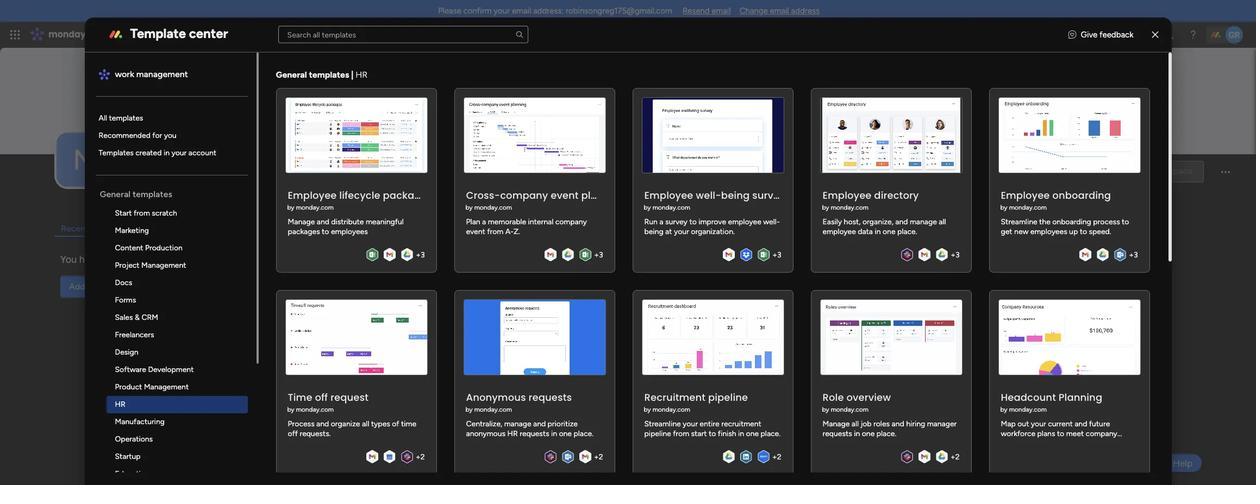 Task type: describe. For each thing, give the bounding box(es) containing it.
all
[[99, 113, 107, 122]]

2 for role overview
[[956, 452, 960, 462]]

monday.com inside employee well-being survey by monday.com
[[653, 204, 690, 211]]

Search all templates search field
[[278, 26, 528, 43]]

your inside explore element
[[171, 148, 187, 157]]

in down the content production on the left
[[143, 254, 151, 266]]

headcount
[[1001, 391, 1056, 404]]

work management
[[115, 69, 188, 79]]

manage and distribute meaningful packages to employees
[[288, 217, 404, 236]]

the
[[1040, 217, 1051, 226]]

run a survey to improve employee well- being at your organization.
[[645, 217, 780, 236]]

place. inside the manage all job roles and hiring manager requests in one place.
[[877, 429, 897, 439]]

+ 3 for employee directory
[[951, 250, 960, 259]]

+ 3 for employee well-being survey
[[773, 250, 782, 259]]

address:
[[533, 6, 564, 16]]

time
[[288, 391, 312, 404]]

work inside list box
[[115, 69, 134, 79]]

inbox image
[[1090, 29, 1100, 40]]

+ for role overview
[[951, 452, 956, 462]]

being inside employee well-being survey by monday.com
[[721, 188, 750, 202]]

startup
[[115, 452, 141, 461]]

3 for cross-company event planning
[[599, 250, 603, 259]]

plans inside see plans button
[[205, 30, 223, 39]]

manage all job roles and hiring manager requests in one place.
[[823, 419, 957, 439]]

to right process
[[1122, 217, 1129, 226]]

email for change email address
[[770, 6, 789, 16]]

+ 3 for employee onboarding
[[1129, 250, 1138, 259]]

from inside button
[[87, 282, 106, 292]]

a-
[[505, 227, 514, 236]]

cross-
[[466, 188, 500, 202]]

monday.com inside anonymous requests by monday.com
[[474, 406, 512, 414]]

current
[[1048, 419, 1073, 429]]

manage for employee
[[288, 217, 315, 226]]

resend email link
[[683, 6, 731, 16]]

map
[[1001, 419, 1016, 429]]

packages inside manage and distribute meaningful packages to employees
[[288, 227, 320, 236]]

memorable
[[488, 217, 526, 226]]

and inside centralize, manage and prioritize anonymous hr requests in one place.
[[533, 419, 546, 429]]

add workspace
[[126, 185, 181, 194]]

hr inside work management templates element
[[115, 400, 125, 409]]

created
[[136, 148, 162, 157]]

hr inside centralize, manage and prioritize anonymous hr requests in one place.
[[507, 429, 518, 439]]

a for cross-
[[482, 217, 486, 226]]

process and organize all types of time off requests.
[[288, 419, 416, 439]]

monday.com inside 'employee onboarding by monday.com'
[[1009, 204, 1047, 211]]

anonymous requests by monday.com
[[466, 391, 572, 414]]

internal
[[528, 217, 554, 226]]

by inside 'employee onboarding by monday.com'
[[1001, 204, 1008, 211]]

management for project management
[[141, 260, 186, 270]]

1 vertical spatial workspace
[[172, 254, 219, 266]]

request
[[330, 391, 369, 404]]

survey inside employee well-being survey by monday.com
[[752, 188, 786, 202]]

1 horizontal spatial hr
[[356, 69, 368, 79]]

pipeline inside recruitment pipeline by monday.com
[[708, 391, 748, 404]]

role overview by monday.com
[[822, 391, 891, 414]]

all inside easily host, organize, and manage all employee data in one place.
[[939, 217, 946, 226]]

+ for employee directory
[[951, 250, 956, 259]]

all inside process and organize all types of time off requests.
[[362, 419, 369, 429]]

pipeline inside streamline your entire recruitment pipeline from start to finish in one place.
[[645, 429, 671, 439]]

content production
[[115, 243, 183, 252]]

process
[[1093, 217, 1120, 226]]

anonymous
[[466, 429, 506, 439]]

plan
[[466, 217, 480, 226]]

in inside centralize, manage and prioritize anonymous hr requests in one place.
[[551, 429, 557, 439]]

resend email
[[683, 6, 731, 16]]

general for general templates
[[100, 189, 131, 199]]

employee inside easily host, organize, and manage all employee data in one place.
[[823, 227, 856, 236]]

2 for anonymous requests
[[599, 452, 603, 462]]

product
[[115, 382, 142, 391]]

management inside list box
[[136, 69, 188, 79]]

you
[[60, 254, 77, 266]]

employee directory by monday.com
[[822, 188, 919, 211]]

one inside centralize, manage and prioritize anonymous hr requests in one place.
[[559, 429, 572, 439]]

streamline your entire recruitment pipeline from start to finish in one place.
[[645, 419, 781, 439]]

confirm
[[464, 6, 492, 16]]

monday.com inside "cross-company event planning by monday.com"
[[474, 204, 512, 211]]

requests inside anonymous requests by monday.com
[[529, 391, 572, 404]]

see plans
[[190, 30, 223, 39]]

0 vertical spatial boards
[[91, 224, 117, 234]]

recent
[[61, 224, 89, 234]]

z.
[[514, 227, 520, 236]]

manage for role
[[823, 419, 850, 429]]

members
[[131, 224, 167, 234]]

by inside headcount planning by monday.com
[[1001, 406, 1008, 414]]

to right up in the top right of the page
[[1080, 227, 1087, 236]]

please confirm your email address: robinsongreg175@gmail.com
[[438, 6, 672, 16]]

v2 user feedback image
[[1069, 28, 1077, 41]]

types
[[371, 419, 390, 429]]

your inside map out your current and future workforce plans to meet company goals.
[[1031, 419, 1046, 429]]

1 image
[[1098, 22, 1107, 35]]

prioritize
[[548, 419, 578, 429]]

list box containing work management
[[95, 52, 259, 485]]

docs
[[115, 278, 132, 287]]

templates created in your account
[[99, 148, 216, 157]]

requests.
[[300, 429, 331, 439]]

by inside role overview by monday.com
[[822, 406, 829, 414]]

easily
[[823, 217, 842, 226]]

by inside employee well-being survey by monday.com
[[644, 204, 651, 211]]

and inside process and organize all types of time off requests.
[[316, 419, 329, 429]]

resend
[[683, 6, 710, 16]]

please
[[438, 6, 462, 16]]

0
[[102, 254, 109, 266]]

organization.
[[691, 227, 735, 236]]

you
[[164, 130, 177, 140]]

|
[[351, 69, 354, 79]]

recent boards
[[61, 224, 117, 234]]

manufacturing
[[115, 417, 165, 426]]

employee lifecycle packages by monday.com
[[287, 188, 433, 211]]

change
[[740, 6, 768, 16]]

+ 3 for cross-company event planning
[[594, 250, 603, 259]]

place. inside centralize, manage and prioritize anonymous hr requests in one place.
[[574, 429, 594, 439]]

+ 2 for anonymous requests
[[594, 452, 603, 462]]

in inside easily host, organize, and manage all employee data in one place.
[[875, 227, 881, 236]]

1 vertical spatial boards
[[111, 254, 141, 266]]

monday work management
[[48, 28, 169, 41]]

event inside plan a memorable internal company event from a-z.
[[466, 227, 485, 236]]

survey inside run a survey to improve employee well- being at your organization.
[[665, 217, 688, 226]]

add for add from templates
[[69, 282, 85, 292]]

0 horizontal spatial work
[[88, 28, 107, 41]]

well- inside run a survey to improve employee well- being at your organization.
[[763, 217, 780, 226]]

in inside the manage all job roles and hiring manager requests in one place.
[[854, 429, 860, 439]]

by inside 'employee lifecycle packages by monday.com'
[[287, 204, 294, 211]]

monday.com inside recruitment pipeline by monday.com
[[653, 406, 690, 414]]

roles
[[874, 419, 890, 429]]

notifications image
[[1066, 29, 1076, 40]]

apps image
[[1137, 29, 1148, 40]]

employee inside run a survey to improve employee well- being at your organization.
[[728, 217, 762, 226]]

email for resend email
[[712, 6, 731, 16]]

sales & crm
[[115, 313, 158, 322]]

event inside "cross-company event planning by monday.com"
[[551, 188, 579, 202]]

by inside anonymous requests by monday.com
[[466, 406, 473, 414]]

templates for all templates
[[109, 113, 143, 122]]

all templates
[[99, 113, 143, 122]]

workforce
[[1001, 429, 1036, 439]]

in inside streamline your entire recruitment pipeline from start to finish in one place.
[[738, 429, 744, 439]]

speed.
[[1089, 227, 1112, 236]]

+ for time off request
[[416, 452, 421, 462]]

+ 3 for employee lifecycle packages
[[416, 250, 425, 259]]

work management templates element
[[95, 204, 256, 485]]

to inside manage and distribute meaningful packages to employees
[[322, 227, 329, 236]]

start from scratch
[[115, 208, 177, 217]]

2 for time off request
[[421, 452, 425, 462]]

for
[[152, 130, 162, 140]]

help image
[[1188, 29, 1199, 40]]

monday
[[48, 28, 86, 41]]

+ 2 for recruitment pipeline
[[773, 452, 782, 462]]

+ for anonymous requests
[[594, 452, 599, 462]]

new
[[127, 158, 164, 183]]

off inside time off request by monday.com
[[315, 391, 328, 404]]

see
[[190, 30, 203, 39]]

in inside explore element
[[164, 148, 170, 157]]

plans inside map out your current and future workforce plans to meet company goals.
[[1038, 429, 1055, 439]]

one inside easily host, organize, and manage all employee data in one place.
[[883, 227, 896, 236]]

data
[[858, 227, 873, 236]]

directory
[[874, 188, 919, 202]]

from inside work management templates element
[[134, 208, 150, 217]]

and inside easily host, organize, and manage all employee data in one place.
[[896, 217, 908, 226]]

select product image
[[10, 29, 21, 40]]

recommended for you
[[99, 130, 177, 140]]

well- inside employee well-being survey by monday.com
[[696, 188, 721, 202]]

crm
[[142, 313, 158, 322]]

company inside "cross-company event planning by monday.com"
[[500, 188, 548, 202]]

help
[[1173, 458, 1193, 469]]

onboarding inside streamline the onboarding process to get new employees up to speed.
[[1053, 217, 1092, 226]]

account
[[189, 148, 216, 157]]

project management
[[115, 260, 186, 270]]

freelancers
[[115, 330, 154, 339]]

being inside run a survey to improve employee well- being at your organization.
[[645, 227, 664, 236]]



Task type: vqa. For each thing, say whether or not it's contained in the screenshot.
the Run
yes



Task type: locate. For each thing, give the bounding box(es) containing it.
company down future
[[1086, 429, 1118, 439]]

employee onboarding by monday.com
[[1001, 188, 1111, 211]]

2 + 3 from the left
[[594, 250, 603, 259]]

from left 'start'
[[673, 429, 689, 439]]

+ for employee well-being survey
[[773, 250, 777, 259]]

0 horizontal spatial pipeline
[[645, 429, 671, 439]]

place. down directory
[[898, 227, 918, 236]]

search image
[[515, 30, 524, 39]]

4 + 3 from the left
[[951, 250, 960, 259]]

place. down prioritize
[[574, 429, 594, 439]]

0 vertical spatial management
[[110, 28, 169, 41]]

email right change
[[770, 6, 789, 16]]

management
[[110, 28, 169, 41], [136, 69, 188, 79]]

from up members
[[134, 208, 150, 217]]

0 vertical spatial workspace
[[142, 185, 179, 194]]

employees
[[331, 227, 368, 236], [1031, 227, 1068, 236]]

streamline
[[1001, 217, 1038, 226], [645, 419, 681, 429]]

0 horizontal spatial plans
[[205, 30, 223, 39]]

2 vertical spatial company
[[1086, 429, 1118, 439]]

1 + 3 from the left
[[416, 250, 425, 259]]

monday.com
[[296, 204, 334, 211], [474, 204, 512, 211], [653, 204, 690, 211], [831, 204, 869, 211], [1009, 204, 1047, 211], [296, 406, 334, 414], [474, 406, 512, 414], [653, 406, 690, 414], [831, 406, 869, 414], [1009, 406, 1047, 414]]

1 vertical spatial well-
[[763, 217, 780, 226]]

+ for employee lifecycle packages
[[416, 250, 421, 259]]

+ for recruitment pipeline
[[773, 452, 777, 462]]

0 vertical spatial onboarding
[[1053, 188, 1111, 202]]

employee for employee lifecycle packages
[[288, 188, 337, 202]]

1 horizontal spatial work
[[115, 69, 134, 79]]

company right internal
[[555, 217, 587, 226]]

a right "run"
[[660, 217, 664, 226]]

in down role overview by monday.com
[[854, 429, 860, 439]]

give feedback link
[[1069, 28, 1134, 41]]

forms
[[115, 295, 136, 304]]

templates left |
[[309, 69, 349, 79]]

employee right 'improve'
[[728, 217, 762, 226]]

improve
[[699, 217, 726, 226]]

1 horizontal spatial packages
[[383, 188, 433, 202]]

packages inside 'employee lifecycle packages by monday.com'
[[383, 188, 433, 202]]

distribute
[[331, 217, 364, 226]]

general templates heading
[[100, 188, 256, 200]]

start
[[691, 429, 707, 439]]

and left prioritize
[[533, 419, 546, 429]]

1 vertical spatial add
[[69, 282, 85, 292]]

workspace
[[168, 158, 265, 183]]

+ for employee onboarding
[[1129, 250, 1134, 259]]

manage left distribute
[[288, 217, 315, 226]]

see plans button
[[175, 27, 228, 43]]

one down prioritize
[[559, 429, 572, 439]]

change email address link
[[740, 6, 820, 16]]

change email address
[[740, 6, 820, 16]]

1 horizontal spatial well-
[[763, 217, 780, 226]]

0 horizontal spatial streamline
[[645, 419, 681, 429]]

employee inside 'employee lifecycle packages by monday.com'
[[288, 188, 337, 202]]

1 vertical spatial streamline
[[645, 419, 681, 429]]

to inside map out your current and future workforce plans to meet company goals.
[[1057, 429, 1065, 439]]

time
[[401, 419, 416, 429]]

plans down current
[[1038, 429, 1055, 439]]

design
[[115, 347, 138, 357]]

boards down start
[[91, 224, 117, 234]]

planning
[[1059, 391, 1103, 404]]

1 horizontal spatial being
[[721, 188, 750, 202]]

streamline down recruitment
[[645, 419, 681, 429]]

3 for employee lifecycle packages
[[421, 250, 425, 259]]

1 horizontal spatial a
[[660, 217, 664, 226]]

manage down directory
[[910, 217, 937, 226]]

0 vertical spatial employee
[[728, 217, 762, 226]]

plan a memorable internal company event from a-z.
[[466, 217, 587, 236]]

employees down the on the right
[[1031, 227, 1068, 236]]

2 + 2 from the left
[[594, 452, 603, 462]]

0 vertical spatial general
[[276, 69, 307, 79]]

1 horizontal spatial all
[[852, 419, 859, 429]]

streamline for recruitment
[[645, 419, 681, 429]]

1 vertical spatial general
[[100, 189, 131, 199]]

management up work management
[[110, 28, 169, 41]]

templates for general templates | hr
[[309, 69, 349, 79]]

requests down prioritize
[[520, 429, 549, 439]]

1 vertical spatial survey
[[665, 217, 688, 226]]

one down recruitment
[[746, 429, 759, 439]]

monday.com inside 'employee lifecycle packages by monday.com'
[[296, 204, 334, 211]]

well-
[[696, 188, 721, 202], [763, 217, 780, 226]]

from left a-
[[487, 227, 504, 236]]

list box
[[95, 52, 259, 485]]

1 horizontal spatial manage
[[823, 419, 850, 429]]

requests up prioritize
[[529, 391, 572, 404]]

place. down roles
[[877, 429, 897, 439]]

workspace
[[142, 185, 179, 194], [172, 254, 219, 266]]

&
[[135, 313, 140, 322]]

0 vertical spatial add
[[126, 185, 140, 194]]

1 horizontal spatial employee
[[823, 227, 856, 236]]

monday.com down cross-
[[474, 204, 512, 211]]

1 horizontal spatial add
[[126, 185, 140, 194]]

from left docs
[[87, 282, 106, 292]]

1 vertical spatial management
[[144, 382, 189, 391]]

requests inside centralize, manage and prioritize anonymous hr requests in one place.
[[520, 429, 549, 439]]

organize,
[[863, 217, 894, 226]]

2 horizontal spatial email
[[770, 6, 789, 16]]

employee well-being survey by monday.com
[[644, 188, 786, 211]]

1 vertical spatial plans
[[1038, 429, 1055, 439]]

1 vertical spatial work
[[115, 69, 134, 79]]

onboarding up up in the top right of the page
[[1053, 217, 1092, 226]]

off right time
[[315, 391, 328, 404]]

0 vertical spatial management
[[141, 260, 186, 270]]

1 horizontal spatial email
[[712, 6, 731, 16]]

2 3 from the left
[[599, 250, 603, 259]]

by inside time off request by monday.com
[[287, 406, 294, 414]]

0 vertical spatial manage
[[288, 217, 315, 226]]

one down job
[[862, 429, 875, 439]]

time off request by monday.com
[[287, 391, 369, 414]]

work right monday
[[88, 28, 107, 41]]

scratch
[[152, 208, 177, 217]]

monday.com down recruitment
[[653, 406, 690, 414]]

and inside the manage all job roles and hiring manager requests in one place.
[[892, 419, 905, 429]]

+ 2 for time off request
[[416, 452, 425, 462]]

1 vertical spatial hr
[[115, 400, 125, 409]]

monday.com down headcount at the bottom of the page
[[1009, 406, 1047, 414]]

your
[[494, 6, 510, 16], [171, 148, 187, 157], [674, 227, 689, 236], [683, 419, 698, 429], [1031, 419, 1046, 429]]

2 a from the left
[[660, 217, 664, 226]]

boards down content
[[111, 254, 141, 266]]

manager
[[927, 419, 957, 429]]

by inside "employee directory by monday.com"
[[822, 204, 829, 211]]

2
[[421, 452, 425, 462], [599, 452, 603, 462], [777, 452, 782, 462], [956, 452, 960, 462]]

employee for employee directory
[[823, 188, 872, 202]]

place. inside streamline your entire recruitment pipeline from start to finish in one place.
[[761, 429, 781, 439]]

1 horizontal spatial streamline
[[1001, 217, 1038, 226]]

1 vertical spatial manage
[[504, 419, 531, 429]]

0 vertical spatial company
[[500, 188, 548, 202]]

in down organize,
[[875, 227, 881, 236]]

recruitment
[[722, 419, 762, 429]]

1 horizontal spatial plans
[[1038, 429, 1055, 439]]

monday.com down role
[[831, 406, 869, 414]]

0 horizontal spatial being
[[645, 227, 664, 236]]

at
[[665, 227, 672, 236]]

0 horizontal spatial company
[[500, 188, 548, 202]]

streamline up new
[[1001, 217, 1038, 226]]

0 horizontal spatial employees
[[331, 227, 368, 236]]

3 for employee well-being survey
[[777, 250, 782, 259]]

1 employee from the left
[[288, 188, 337, 202]]

1 vertical spatial pipeline
[[645, 429, 671, 439]]

0 vertical spatial packages
[[383, 188, 433, 202]]

1 2 from the left
[[421, 452, 425, 462]]

software
[[115, 365, 146, 374]]

company up internal
[[500, 188, 548, 202]]

0 horizontal spatial employee
[[728, 217, 762, 226]]

manage down role
[[823, 419, 850, 429]]

1 vertical spatial company
[[555, 217, 587, 226]]

3 + 2 from the left
[[773, 452, 782, 462]]

explore element
[[95, 109, 256, 161]]

2 horizontal spatial company
[[1086, 429, 1118, 439]]

in
[[164, 148, 170, 157], [875, 227, 881, 236], [143, 254, 151, 266], [551, 429, 557, 439], [738, 429, 744, 439], [854, 429, 860, 439]]

map out your current and future workforce plans to meet company goals.
[[1001, 419, 1118, 448]]

2 for recruitment pipeline
[[777, 452, 782, 462]]

management down development
[[144, 382, 189, 391]]

production
[[145, 243, 183, 252]]

0 vertical spatial streamline
[[1001, 217, 1038, 226]]

monday.com up host,
[[831, 204, 869, 211]]

hr
[[356, 69, 368, 79], [115, 400, 125, 409], [507, 429, 518, 439]]

your down you
[[171, 148, 187, 157]]

+ 2
[[416, 452, 425, 462], [594, 452, 603, 462], [773, 452, 782, 462], [951, 452, 960, 462]]

operations
[[115, 434, 153, 444]]

employees inside streamline the onboarding process to get new employees up to speed.
[[1031, 227, 1068, 236]]

and inside manage and distribute meaningful packages to employees
[[317, 217, 329, 226]]

boards
[[91, 224, 117, 234], [111, 254, 141, 266]]

one inside streamline your entire recruitment pipeline from start to finish in one place.
[[746, 429, 759, 439]]

monday.com inside headcount planning by monday.com
[[1009, 406, 1047, 414]]

0 horizontal spatial a
[[482, 217, 486, 226]]

+ for cross-company event planning
[[594, 250, 599, 259]]

employee down easily
[[823, 227, 856, 236]]

work down monday work management
[[115, 69, 134, 79]]

recruitment
[[645, 391, 706, 404]]

0 horizontal spatial packages
[[288, 227, 320, 236]]

employees down distribute
[[331, 227, 368, 236]]

by inside "cross-company event planning by monday.com"
[[466, 204, 473, 211]]

templates for general templates
[[133, 189, 172, 199]]

hr right |
[[356, 69, 368, 79]]

hr right anonymous
[[507, 429, 518, 439]]

management for product management
[[144, 382, 189, 391]]

0 horizontal spatial manage
[[504, 419, 531, 429]]

of
[[392, 419, 399, 429]]

a right plan
[[482, 217, 486, 226]]

being up 'improve'
[[721, 188, 750, 202]]

your right out
[[1031, 419, 1046, 429]]

center
[[189, 25, 228, 41]]

0 horizontal spatial general
[[100, 189, 131, 199]]

2 email from the left
[[712, 6, 731, 16]]

plans right "see"
[[205, 30, 223, 39]]

planning
[[581, 188, 626, 202]]

0 horizontal spatial survey
[[665, 217, 688, 226]]

templates
[[309, 69, 349, 79], [109, 113, 143, 122], [133, 189, 172, 199], [108, 282, 147, 292]]

templates
[[99, 148, 134, 157]]

and inside map out your current and future workforce plans to meet company goals.
[[1075, 419, 1088, 429]]

monday.com inside role overview by monday.com
[[831, 406, 869, 414]]

1 vertical spatial being
[[645, 227, 664, 236]]

centralize, manage and prioritize anonymous hr requests in one place.
[[466, 419, 594, 439]]

add for add workspace
[[126, 185, 140, 194]]

0 vertical spatial plans
[[205, 30, 223, 39]]

1 vertical spatial employee
[[823, 227, 856, 236]]

manage inside the manage all job roles and hiring manager requests in one place.
[[823, 419, 850, 429]]

1 onboarding from the top
[[1053, 188, 1111, 202]]

event up internal
[[551, 188, 579, 202]]

manage inside easily host, organize, and manage all employee data in one place.
[[910, 217, 937, 226]]

invite members image
[[1113, 29, 1124, 40]]

5 3 from the left
[[1134, 250, 1138, 259]]

to left 'improve'
[[690, 217, 697, 226]]

from inside plan a memorable internal company event from a-z.
[[487, 227, 504, 236]]

marketing
[[115, 226, 149, 235]]

manage inside centralize, manage and prioritize anonymous hr requests in one place.
[[504, 419, 531, 429]]

organize
[[331, 419, 360, 429]]

role
[[823, 391, 844, 404]]

give feedback
[[1081, 29, 1134, 39]]

employee inside "employee directory by monday.com"
[[823, 188, 872, 202]]

company inside map out your current and future workforce plans to meet company goals.
[[1086, 429, 1118, 439]]

general templates
[[100, 189, 172, 199]]

place.
[[898, 227, 918, 236], [574, 429, 594, 439], [761, 429, 781, 439], [877, 429, 897, 439]]

pipeline down recruitment
[[645, 429, 671, 439]]

employee up the on the right
[[1001, 188, 1050, 202]]

0 vertical spatial off
[[315, 391, 328, 404]]

and up meet on the bottom of the page
[[1075, 419, 1088, 429]]

0 vertical spatial well-
[[696, 188, 721, 202]]

0 horizontal spatial add
[[69, 282, 85, 292]]

requests down role
[[823, 429, 852, 439]]

and left distribute
[[317, 217, 329, 226]]

0 vertical spatial pipeline
[[708, 391, 748, 404]]

1 horizontal spatial survey
[[752, 188, 786, 202]]

all inside the manage all job roles and hiring manager requests in one place.
[[852, 419, 859, 429]]

employee inside employee well-being survey by monday.com
[[645, 188, 693, 202]]

streamline for employee
[[1001, 217, 1038, 226]]

1 vertical spatial onboarding
[[1053, 217, 1092, 226]]

5 + 3 from the left
[[1129, 250, 1138, 259]]

None search field
[[278, 26, 528, 43]]

streamline the onboarding process to get new employees up to speed.
[[1001, 217, 1129, 236]]

host,
[[844, 217, 861, 226]]

email right resend
[[712, 6, 731, 16]]

employee up distribute
[[288, 188, 337, 202]]

general inside heading
[[100, 189, 131, 199]]

you have 0 boards in this workspace
[[60, 254, 219, 266]]

1 + 2 from the left
[[416, 452, 425, 462]]

0 horizontal spatial all
[[362, 419, 369, 429]]

+ 2 for role overview
[[951, 452, 960, 462]]

3 for employee directory
[[956, 250, 960, 259]]

your up 'start'
[[683, 419, 698, 429]]

0 vertical spatial survey
[[752, 188, 786, 202]]

3 email from the left
[[770, 6, 789, 16]]

process
[[288, 419, 315, 429]]

job
[[861, 419, 872, 429]]

add inside button
[[69, 282, 85, 292]]

onboarding inside 'employee onboarding by monday.com'
[[1053, 188, 1111, 202]]

to inside run a survey to improve employee well- being at your organization.
[[690, 217, 697, 226]]

search everything image
[[1164, 29, 1175, 40]]

meaningful
[[366, 217, 404, 226]]

employee for employee onboarding
[[1001, 188, 1050, 202]]

1 horizontal spatial off
[[315, 391, 328, 404]]

employees inside manage and distribute meaningful packages to employees
[[331, 227, 368, 236]]

education
[[115, 469, 149, 478]]

New Workspace field
[[124, 158, 1105, 183]]

monday.com inside time off request by monday.com
[[296, 406, 334, 414]]

workspace right this
[[172, 254, 219, 266]]

0 vertical spatial being
[[721, 188, 750, 202]]

1 a from the left
[[482, 217, 486, 226]]

3 + 3 from the left
[[773, 250, 782, 259]]

by inside recruitment pipeline by monday.com
[[644, 406, 651, 414]]

in down recruitment
[[738, 429, 744, 439]]

and right roles
[[892, 419, 905, 429]]

streamline inside streamline the onboarding process to get new employees up to speed.
[[1001, 217, 1038, 226]]

management down template
[[136, 69, 188, 79]]

streamline inside streamline your entire recruitment pipeline from start to finish in one place.
[[645, 419, 681, 429]]

get
[[1001, 227, 1013, 236]]

employee up "run"
[[645, 188, 693, 202]]

to down 'employee lifecycle packages by monday.com'
[[322, 227, 329, 236]]

template center
[[130, 25, 228, 41]]

1 horizontal spatial pipeline
[[708, 391, 748, 404]]

software development
[[115, 365, 194, 374]]

off inside process and organize all types of time off requests.
[[288, 429, 298, 439]]

add down new
[[126, 185, 140, 194]]

1 horizontal spatial employees
[[1031, 227, 1068, 236]]

0 horizontal spatial hr
[[115, 400, 125, 409]]

2 2 from the left
[[599, 452, 603, 462]]

one down organize,
[[883, 227, 896, 236]]

to down entire
[[709, 429, 716, 439]]

greg robinson image
[[1226, 26, 1243, 43]]

templates inside explore element
[[109, 113, 143, 122]]

packages
[[383, 188, 433, 202], [288, 227, 320, 236]]

requests inside the manage all job roles and hiring manager requests in one place.
[[823, 429, 852, 439]]

your right at
[[674, 227, 689, 236]]

employee up host,
[[823, 188, 872, 202]]

0 horizontal spatial email
[[512, 6, 531, 16]]

manage inside manage and distribute meaningful packages to employees
[[288, 217, 315, 226]]

onboarding up streamline the onboarding process to get new employees up to speed.
[[1053, 188, 1111, 202]]

manage down anonymous requests by monday.com
[[504, 419, 531, 429]]

1 vertical spatial event
[[466, 227, 485, 236]]

your inside run a survey to improve employee well- being at your organization.
[[674, 227, 689, 236]]

give
[[1081, 29, 1098, 39]]

1 vertical spatial management
[[136, 69, 188, 79]]

4 + 2 from the left
[[951, 452, 960, 462]]

3 2 from the left
[[777, 452, 782, 462]]

templates inside heading
[[133, 189, 172, 199]]

manage
[[288, 217, 315, 226], [823, 419, 850, 429]]

to down current
[[1057, 429, 1065, 439]]

monday.com up distribute
[[296, 204, 334, 211]]

one inside the manage all job roles and hiring manager requests in one place.
[[862, 429, 875, 439]]

place. inside easily host, organize, and manage all employee data in one place.
[[898, 227, 918, 236]]

entire
[[700, 419, 720, 429]]

3 for employee onboarding
[[1134, 250, 1138, 259]]

new
[[1015, 227, 1029, 236]]

a inside plan a memorable internal company event from a-z.
[[482, 217, 486, 226]]

future
[[1089, 419, 1110, 429]]

event down plan
[[466, 227, 485, 236]]

goals.
[[1001, 439, 1021, 448]]

2 onboarding from the top
[[1053, 217, 1092, 226]]

to inside streamline your entire recruitment pipeline from start to finish in one place.
[[709, 429, 716, 439]]

company inside plan a memorable internal company event from a-z.
[[555, 217, 587, 226]]

from inside streamline your entire recruitment pipeline from start to finish in one place.
[[673, 429, 689, 439]]

0 vertical spatial event
[[551, 188, 579, 202]]

monday.com up at
[[653, 204, 690, 211]]

work
[[88, 28, 107, 41], [115, 69, 134, 79]]

1 employees from the left
[[331, 227, 368, 236]]

1 horizontal spatial event
[[551, 188, 579, 202]]

monday.com inside "employee directory by monday.com"
[[831, 204, 869, 211]]

4 3 from the left
[[956, 250, 960, 259]]

1 3 from the left
[[421, 250, 425, 259]]

1 horizontal spatial company
[[555, 217, 587, 226]]

development
[[148, 365, 194, 374]]

2 horizontal spatial hr
[[507, 429, 518, 439]]

a inside run a survey to improve employee well- being at your organization.
[[660, 217, 664, 226]]

off down process
[[288, 429, 298, 439]]

0 vertical spatial hr
[[356, 69, 368, 79]]

workspace up the scratch
[[142, 185, 179, 194]]

and right organize,
[[896, 217, 908, 226]]

monday.com down time
[[296, 406, 334, 414]]

requests
[[529, 391, 572, 404], [520, 429, 549, 439], [823, 429, 852, 439]]

1 vertical spatial packages
[[288, 227, 320, 236]]

0 vertical spatial work
[[88, 28, 107, 41]]

2 vertical spatial hr
[[507, 429, 518, 439]]

your right 'confirm'
[[494, 6, 510, 16]]

templates inside button
[[108, 282, 147, 292]]

1 email from the left
[[512, 6, 531, 16]]

your inside streamline your entire recruitment pipeline from start to finish in one place.
[[683, 419, 698, 429]]

1 horizontal spatial general
[[276, 69, 307, 79]]

general for general templates | hr
[[276, 69, 307, 79]]

employee for employee well-being survey
[[645, 188, 693, 202]]

content
[[115, 243, 143, 252]]

easily host, organize, and manage all employee data in one place.
[[823, 217, 946, 236]]

3 3 from the left
[[777, 250, 782, 259]]

close image
[[1152, 30, 1159, 39]]

0 horizontal spatial event
[[466, 227, 485, 236]]

in down prioritize
[[551, 429, 557, 439]]

this
[[154, 254, 170, 266]]

monday.com up the on the right
[[1009, 204, 1047, 211]]

and up the requests.
[[316, 419, 329, 429]]

pipeline up recruitment
[[708, 391, 748, 404]]

2 employees from the left
[[1031, 227, 1068, 236]]

templates up forms on the bottom
[[108, 282, 147, 292]]

add down the you
[[69, 282, 85, 292]]

1 vertical spatial off
[[288, 429, 298, 439]]

place. down recruitment
[[761, 429, 781, 439]]

2 horizontal spatial all
[[939, 217, 946, 226]]

a for employee
[[660, 217, 664, 226]]

a
[[482, 217, 486, 226], [660, 217, 664, 226]]

monday.com down anonymous
[[474, 406, 512, 414]]

4 2 from the left
[[956, 452, 960, 462]]

being down "run"
[[645, 227, 664, 236]]

add from templates button
[[60, 276, 156, 298]]

up
[[1069, 227, 1078, 236]]

management down the production
[[141, 260, 186, 270]]

overview
[[847, 391, 891, 404]]

1 vertical spatial manage
[[823, 419, 850, 429]]

hr down product
[[115, 400, 125, 409]]

email up search image
[[512, 6, 531, 16]]

3 employee from the left
[[823, 188, 872, 202]]

in down you
[[164, 148, 170, 157]]

templates up start from scratch
[[133, 189, 172, 199]]

0 horizontal spatial well-
[[696, 188, 721, 202]]

4 employee from the left
[[1001, 188, 1050, 202]]

0 vertical spatial manage
[[910, 217, 937, 226]]

2 employee from the left
[[645, 188, 693, 202]]

run
[[645, 217, 658, 226]]

0 horizontal spatial off
[[288, 429, 298, 439]]

1 horizontal spatial manage
[[910, 217, 937, 226]]

0 horizontal spatial manage
[[288, 217, 315, 226]]

+
[[416, 250, 421, 259], [594, 250, 599, 259], [773, 250, 777, 259], [951, 250, 956, 259], [1129, 250, 1134, 259], [416, 452, 421, 462], [594, 452, 599, 462], [773, 452, 777, 462], [951, 452, 956, 462]]



